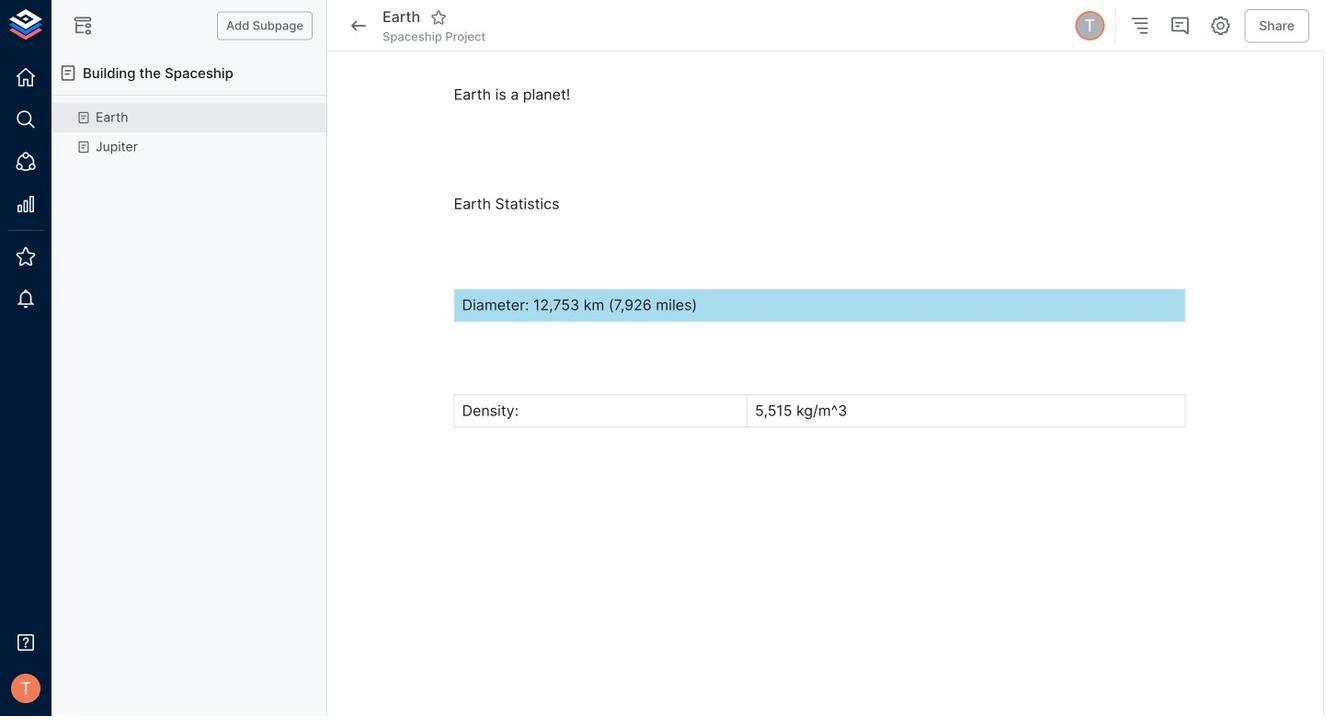 Task type: vqa. For each thing, say whether or not it's contained in the screenshot.
Table Of Contents image
yes



Task type: describe. For each thing, give the bounding box(es) containing it.
go back image
[[348, 15, 370, 37]]

table of contents image
[[1129, 15, 1151, 37]]

settings image
[[1209, 15, 1232, 37]]

comments image
[[1169, 15, 1191, 37]]

favorite image
[[431, 9, 447, 26]]

hide wiki image
[[72, 15, 94, 37]]



